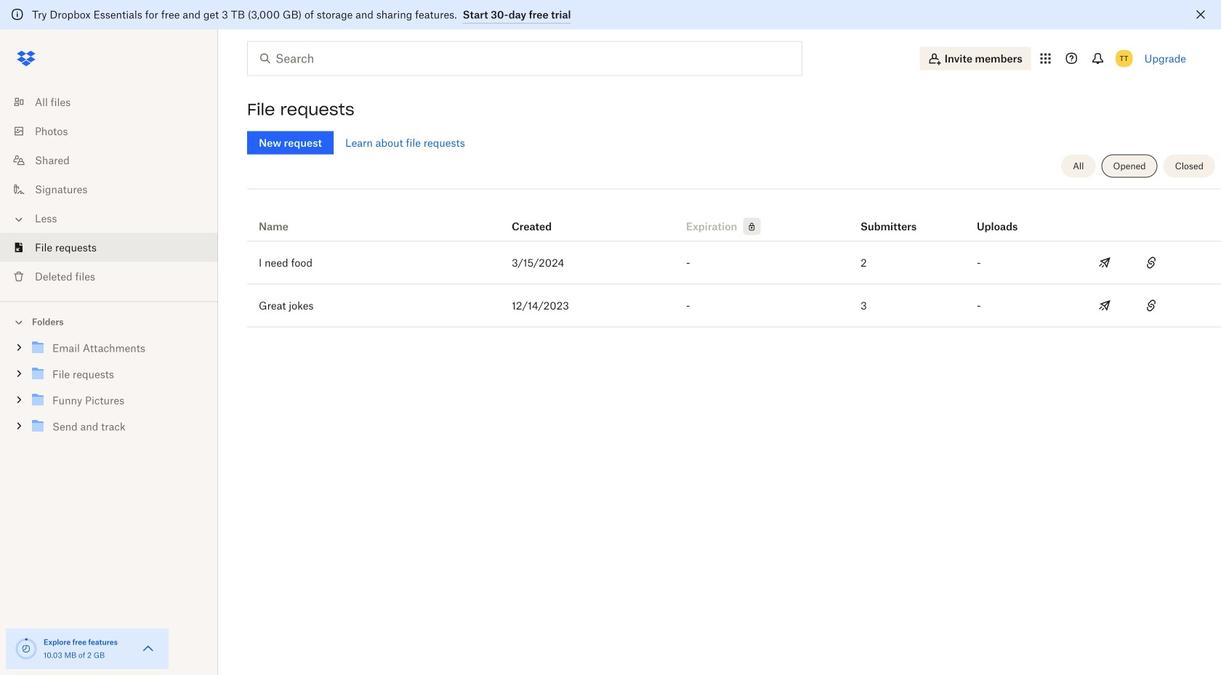 Task type: vqa. For each thing, say whether or not it's contained in the screenshot.
'cell' inside ROW
yes



Task type: describe. For each thing, give the bounding box(es) containing it.
2 column header from the left
[[977, 200, 1035, 235]]

1 column header from the left
[[861, 200, 919, 235]]

copy link image for send email icon
[[1143, 297, 1160, 314]]

less image
[[12, 212, 26, 227]]

send email image
[[1096, 297, 1114, 314]]

Search in folder "Dropbox" text field
[[275, 50, 772, 67]]



Task type: locate. For each thing, give the bounding box(es) containing it.
list item
[[0, 233, 218, 262]]

dropbox image
[[12, 44, 41, 73]]

pro trial element
[[737, 218, 761, 235]]

cell
[[1175, 242, 1221, 284]]

1 row from the top
[[247, 194, 1221, 242]]

1 horizontal spatial column header
[[977, 200, 1035, 235]]

2 row from the top
[[247, 242, 1221, 285]]

row
[[247, 194, 1221, 242], [247, 242, 1221, 285], [247, 285, 1221, 327]]

copy link image
[[1143, 254, 1160, 271], [1143, 297, 1160, 314]]

1 copy link image from the top
[[1143, 254, 1160, 271]]

group
[[0, 332, 218, 451]]

column header
[[861, 200, 919, 235], [977, 200, 1035, 235]]

table
[[247, 194, 1221, 327]]

send email image
[[1096, 254, 1114, 271]]

quota usage image
[[15, 637, 38, 661]]

2 copy link image from the top
[[1143, 297, 1160, 314]]

copy link image for send email image
[[1143, 254, 1160, 271]]

1 vertical spatial copy link image
[[1143, 297, 1160, 314]]

copy link image right send email icon
[[1143, 297, 1160, 314]]

3 row from the top
[[247, 285, 1221, 327]]

row group
[[247, 242, 1221, 327]]

0 horizontal spatial column header
[[861, 200, 919, 235]]

copy link image right send email image
[[1143, 254, 1160, 271]]

0 vertical spatial copy link image
[[1143, 254, 1160, 271]]

alert
[[0, 0, 1221, 29]]

list
[[0, 79, 218, 301]]

quota usage progress bar
[[15, 637, 38, 661]]



